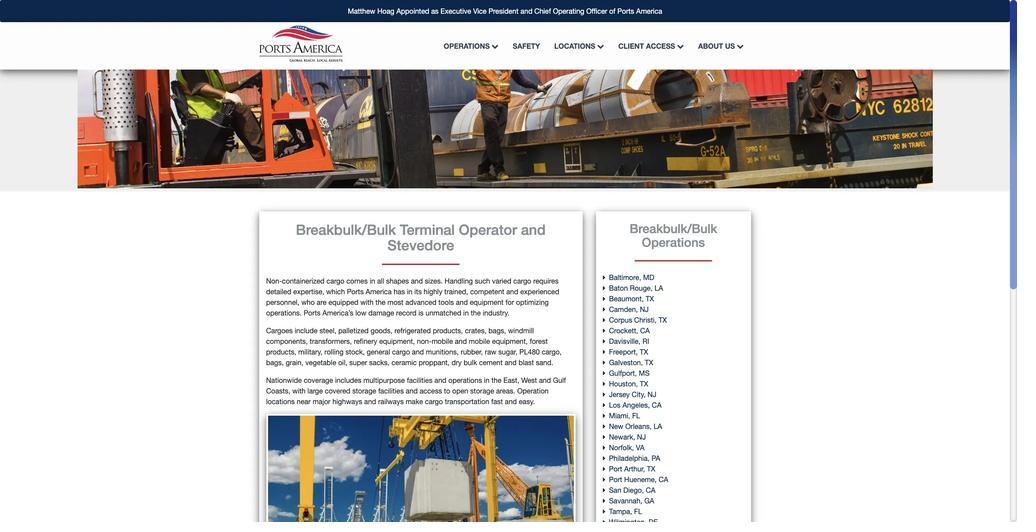 Task type: vqa. For each thing, say whether or not it's contained in the screenshot.
ha)
no



Task type: locate. For each thing, give the bounding box(es) containing it.
safety
[[513, 41, 540, 50]]

steel,
[[320, 327, 336, 335]]

baton rouge, la
[[609, 284, 663, 292]]

caret right image down tampa,
[[603, 518, 609, 522]]

freeport, tx link
[[603, 348, 648, 356]]

in down cement
[[484, 376, 490, 384]]

la right orleans,
[[654, 422, 662, 430]]

va
[[636, 443, 645, 451]]

2 chevron down image from the left
[[735, 42, 744, 49]]

non-
[[417, 337, 432, 345]]

0 horizontal spatial with
[[292, 387, 306, 395]]

breakbulk/bulk operations
[[630, 221, 717, 249]]

diego,
[[623, 486, 644, 494]]

open
[[452, 387, 468, 395]]

caret right image for beaumont, tx
[[603, 295, 609, 302]]

0 horizontal spatial chevron down image
[[490, 42, 499, 49]]

caret right image for san diego, ca
[[603, 486, 609, 494]]

1 horizontal spatial operations
[[642, 235, 705, 249]]

3 caret right image from the top
[[603, 306, 609, 313]]

fl down angeles,
[[632, 412, 640, 420]]

1 horizontal spatial america
[[636, 7, 662, 15]]

equipment, up sugar,
[[492, 337, 528, 345]]

crockett,
[[609, 326, 638, 334]]

galveston,
[[609, 358, 643, 366]]

cement
[[479, 359, 503, 367]]

ca for diego,
[[646, 486, 656, 494]]

munitions,
[[426, 348, 459, 356]]

about us
[[698, 41, 735, 50]]

chevron down image
[[595, 42, 604, 49], [675, 42, 684, 49]]

coasts,
[[266, 387, 290, 395]]

mobile down the crates,
[[469, 337, 490, 345]]

caret right image for baltimore,
[[603, 274, 609, 281]]

caret right image inside los angeles, ca link
[[603, 401, 609, 408]]

caret right image inside norfolk, va link
[[603, 444, 609, 451]]

operations down executive
[[444, 41, 490, 50]]

1 storage from the left
[[352, 387, 376, 395]]

fl
[[632, 412, 640, 420], [634, 507, 642, 515]]

operations up md
[[642, 235, 705, 249]]

such
[[475, 277, 490, 285]]

orleans,
[[625, 422, 652, 430]]

0 horizontal spatial facilities
[[378, 387, 404, 395]]

san diego, ca link
[[603, 486, 656, 494]]

1 vertical spatial operations
[[642, 235, 705, 249]]

damage
[[368, 309, 394, 317]]

caret right image inside newark, nj link
[[603, 433, 609, 440]]

1 vertical spatial fl
[[634, 507, 642, 515]]

1 horizontal spatial equipment,
[[492, 337, 528, 345]]

2 chevron down image from the left
[[675, 42, 684, 49]]

1 horizontal spatial chevron down image
[[735, 42, 744, 49]]

storage up fast
[[470, 387, 494, 395]]

caret right image for galveston,
[[603, 359, 609, 366]]

in left all
[[370, 277, 375, 285]]

caret right image down los
[[603, 412, 609, 419]]

newark,
[[609, 433, 635, 441]]

products, down unmatched
[[433, 327, 463, 335]]

baton
[[609, 284, 628, 292]]

caret right image down newark,
[[603, 444, 609, 451]]

1 horizontal spatial breakbulk/bulk
[[630, 221, 717, 236]]

with inside nationwide coverage includes multipurpose facilities and operations in the east, west and gulf coasts, with large covered storage                                 facilities and access to open storage areas. operation locations near major highways and railways make cargo transportation fast and easy.
[[292, 387, 306, 395]]

chevron down image
[[490, 42, 499, 49], [735, 42, 744, 49]]

norfolk, va
[[609, 443, 645, 451]]

caret right image down miami,
[[603, 423, 609, 430]]

operation
[[517, 387, 549, 395]]

fl for miami, fl
[[632, 412, 640, 420]]

beaumont, tx link
[[603, 295, 654, 303]]

stevedore
[[387, 237, 454, 254]]

chevron down image right about
[[735, 42, 744, 49]]

1 horizontal spatial bags,
[[489, 327, 506, 335]]

refrigerated
[[394, 327, 431, 335]]

caret right image down jersey
[[603, 401, 609, 408]]

caret right image down norfolk,
[[603, 455, 609, 462]]

tx down rouge,
[[646, 295, 654, 303]]

caret right image for jersey city, nj
[[603, 391, 609, 398]]

caret right image for philadelphia,
[[603, 455, 609, 462]]

mobile up 'munitions,'
[[432, 337, 453, 345]]

equipped
[[329, 298, 358, 306]]

coverage
[[304, 376, 333, 384]]

caret right image for norfolk,
[[603, 444, 609, 451]]

1 port from the top
[[609, 465, 622, 473]]

1 horizontal spatial with
[[360, 298, 374, 306]]

chevron down image left about
[[675, 42, 684, 49]]

caret right image inside baton rouge, la link
[[603, 284, 609, 291]]

rouge,
[[630, 284, 653, 292]]

ports right 'of'
[[617, 7, 634, 15]]

6 caret right image from the top
[[603, 359, 609, 366]]

caret right image for camden, nj
[[603, 306, 609, 313]]

nj up va
[[637, 433, 646, 441]]

chevron down image inside about us 'link'
[[735, 42, 744, 49]]

2 horizontal spatial ports
[[617, 7, 634, 15]]

ca up ga
[[646, 486, 656, 494]]

0 vertical spatial ports
[[617, 7, 634, 15]]

baltimore, md link
[[603, 273, 654, 281]]

chevron down image inside the locations 'link'
[[595, 42, 604, 49]]

operations
[[444, 41, 490, 50], [642, 235, 705, 249]]

jersey
[[609, 390, 630, 398]]

requires
[[533, 277, 559, 285]]

most
[[387, 298, 403, 306]]

near
[[297, 398, 311, 406]]

port hueneme, ca link
[[603, 475, 668, 483]]

tx
[[646, 295, 654, 303], [659, 316, 667, 324], [640, 348, 648, 356], [645, 358, 653, 366], [640, 380, 648, 388], [647, 465, 655, 473]]

breakbulk/bulk for operations
[[630, 221, 717, 236]]

caret right image inside corpus christi, tx link
[[603, 316, 609, 323]]

products,
[[433, 327, 463, 335], [266, 348, 296, 356]]

hueneme,
[[624, 475, 657, 483]]

the up the damage
[[376, 298, 386, 306]]

la right rouge,
[[655, 284, 663, 292]]

1 caret right image from the top
[[603, 284, 609, 291]]

port down the philadelphia,
[[609, 465, 622, 473]]

caret right image down the davisville,
[[603, 348, 609, 355]]

caret right image inside houston, tx link
[[603, 380, 609, 387]]

chevron down image inside operations link
[[490, 42, 499, 49]]

2 caret right image from the top
[[603, 316, 609, 323]]

caret right image down the camden,
[[603, 316, 609, 323]]

5 caret right image from the top
[[603, 380, 609, 387]]

ga
[[644, 497, 654, 505]]

9 caret right image from the top
[[603, 423, 609, 430]]

7 caret right image from the top
[[603, 401, 609, 408]]

3 caret right image from the top
[[603, 327, 609, 334]]

2 caret right image from the top
[[603, 295, 609, 302]]

caret right image up gulfport,
[[603, 359, 609, 366]]

breakbulk/bulk inside "breakbulk/bulk terminal operator and stevedore"
[[296, 221, 396, 238]]

railways
[[378, 398, 404, 406]]

1 horizontal spatial storage
[[470, 387, 494, 395]]

caret right image down corpus
[[603, 327, 609, 334]]

america down all
[[366, 288, 392, 296]]

1 vertical spatial with
[[292, 387, 306, 395]]

houston, tx link
[[603, 380, 648, 388]]

the up areas.
[[491, 376, 501, 384]]

houston,
[[609, 380, 638, 388]]

caret right image
[[603, 274, 609, 281], [603, 316, 609, 323], [603, 327, 609, 334], [603, 338, 609, 345], [603, 348, 609, 355], [603, 359, 609, 366], [603, 401, 609, 408], [603, 412, 609, 419], [603, 423, 609, 430], [603, 444, 609, 451], [603, 455, 609, 462], [603, 497, 609, 504], [603, 518, 609, 522]]

10 caret right image from the top
[[603, 444, 609, 451]]

who
[[301, 298, 315, 306]]

caret right image for miami,
[[603, 412, 609, 419]]

jersey city, nj link
[[603, 390, 656, 398]]

caret right image inside jersey city, nj 'link'
[[603, 391, 609, 398]]

0 horizontal spatial operations
[[444, 41, 490, 50]]

5 caret right image from the top
[[603, 348, 609, 355]]

caret right image inside davisville, ri link
[[603, 338, 609, 345]]

varied
[[492, 277, 511, 285]]

caret right image inside gulfport, ms link
[[603, 369, 609, 377]]

access
[[646, 41, 675, 50]]

ca
[[640, 326, 650, 334], [652, 401, 662, 409], [659, 475, 668, 483], [646, 486, 656, 494]]

0 vertical spatial with
[[360, 298, 374, 306]]

1 equipment, from the left
[[379, 337, 415, 345]]

caret right image inside the freeport, tx link
[[603, 348, 609, 355]]

caret right image for tampa, fl
[[603, 508, 609, 515]]

0 vertical spatial products,
[[433, 327, 463, 335]]

12 caret right image from the top
[[603, 497, 609, 504]]

0 vertical spatial america
[[636, 7, 662, 15]]

competent
[[470, 288, 504, 296]]

2 mobile from the left
[[469, 337, 490, 345]]

7 caret right image from the top
[[603, 433, 609, 440]]

caret right image inside new orleans, la link
[[603, 423, 609, 430]]

with up low
[[360, 298, 374, 306]]

8 caret right image from the top
[[603, 465, 609, 472]]

caret right image inside miami, fl link
[[603, 412, 609, 419]]

caret right image for freeport,
[[603, 348, 609, 355]]

cargo,
[[542, 348, 562, 356]]

0 vertical spatial fl
[[632, 412, 640, 420]]

caret right image inside port hueneme, ca "link"
[[603, 476, 609, 483]]

0 horizontal spatial america
[[366, 288, 392, 296]]

cargo inside cargoes include steel, palletized goods, refrigerated products, crates, bags, windmill components, transformers, refinery equipment,                                 non-mobile and mobile equipment, forest products, military, rolling stock, general cargo and munitions, rubber, raw sugar, pl480 cargo, bags, grain, vegetable oil, super sacks, ceramic proppant, dry bulk cement and blast sand.
[[392, 348, 410, 356]]

newark, nj
[[609, 433, 646, 441]]

gulfport,
[[609, 369, 637, 377]]

caret right image up freeport,
[[603, 338, 609, 345]]

chevron down image left client on the right of page
[[595, 42, 604, 49]]

11 caret right image from the top
[[603, 455, 609, 462]]

equipment,
[[379, 337, 415, 345], [492, 337, 528, 345]]

america inside non-containerized cargo comes in all shapes and sizes. handling such varied cargo requires detailed expertise, which ports america                                 has in its highly trained, competent and experienced personnel, who are equipped with the most advanced tools and equipment for                                 optimizing operations. ports america's low damage record is unmatched in the industry.
[[366, 288, 392, 296]]

caret right image for davisville,
[[603, 338, 609, 345]]

and
[[520, 7, 532, 15], [521, 221, 546, 238], [411, 277, 423, 285], [506, 288, 518, 296], [456, 298, 468, 306], [455, 337, 467, 345], [412, 348, 424, 356], [505, 359, 517, 367], [434, 376, 446, 384], [539, 376, 551, 384], [406, 387, 418, 395], [364, 398, 376, 406], [505, 398, 517, 406]]

2 horizontal spatial the
[[491, 376, 501, 384]]

davisville,
[[609, 337, 641, 345]]

and inside "breakbulk/bulk terminal operator and stevedore"
[[521, 221, 546, 238]]

caret right image inside baltimore, md link
[[603, 274, 609, 281]]

norfolk, va link
[[603, 443, 645, 451]]

caret right image for houston, tx
[[603, 380, 609, 387]]

highly
[[424, 288, 442, 296]]

nj for camden, nj
[[640, 305, 649, 313]]

ca right angeles,
[[652, 401, 662, 409]]

tx for houston, tx
[[640, 380, 648, 388]]

nj right "city,"
[[648, 390, 656, 398]]

bags, down industry.
[[489, 327, 506, 335]]

breakbulk/bulk
[[296, 221, 396, 238], [630, 221, 717, 236]]

the down equipment
[[471, 309, 481, 317]]

0 horizontal spatial mobile
[[432, 337, 453, 345]]

9 caret right image from the top
[[603, 476, 609, 483]]

port up san
[[609, 475, 622, 483]]

miami, fl link
[[603, 412, 640, 420]]

caret right image inside beaumont, tx link
[[603, 295, 609, 302]]

with up near
[[292, 387, 306, 395]]

1 mobile from the left
[[432, 337, 453, 345]]

cargo up ceramic
[[392, 348, 410, 356]]

record
[[396, 309, 417, 317]]

port for port arthur, tx
[[609, 465, 622, 473]]

cargo up which
[[327, 277, 344, 285]]

port
[[609, 465, 622, 473], [609, 475, 622, 483]]

6 caret right image from the top
[[603, 391, 609, 398]]

caret right image
[[603, 284, 609, 291], [603, 295, 609, 302], [603, 306, 609, 313], [603, 369, 609, 377], [603, 380, 609, 387], [603, 391, 609, 398], [603, 433, 609, 440], [603, 465, 609, 472], [603, 476, 609, 483], [603, 486, 609, 494], [603, 508, 609, 515]]

1 chevron down image from the left
[[490, 42, 499, 49]]

products, down components,
[[266, 348, 296, 356]]

caret right image inside 'galveston, tx' link
[[603, 359, 609, 366]]

dry
[[452, 359, 462, 367]]

0 horizontal spatial ports
[[304, 309, 321, 317]]

caret right image up baton
[[603, 274, 609, 281]]

1 vertical spatial america
[[366, 288, 392, 296]]

ca down pa
[[659, 475, 668, 483]]

fl down savannah, ga
[[634, 507, 642, 515]]

11 caret right image from the top
[[603, 508, 609, 515]]

client
[[618, 41, 644, 50]]

caret right image for savannah,
[[603, 497, 609, 504]]

1 horizontal spatial the
[[471, 309, 481, 317]]

caret right image down san
[[603, 497, 609, 504]]

safety link
[[506, 37, 547, 55]]

caret right image inside the philadelphia, pa link
[[603, 455, 609, 462]]

1 vertical spatial products,
[[266, 348, 296, 356]]

facilities up access
[[407, 376, 433, 384]]

caret right image inside port arthur, tx link
[[603, 465, 609, 472]]

ca for angeles,
[[652, 401, 662, 409]]

trained,
[[444, 288, 468, 296]]

tx up ms
[[645, 358, 653, 366]]

bags, left grain,
[[266, 359, 284, 367]]

1 vertical spatial nj
[[648, 390, 656, 398]]

matthew hoag appointed as executive vice president and chief operating officer of ports america link
[[348, 7, 662, 15]]

0 vertical spatial port
[[609, 465, 622, 473]]

caret right image inside the camden, nj link
[[603, 306, 609, 313]]

caret right image inside savannah, ga link
[[603, 497, 609, 504]]

1 vertical spatial the
[[471, 309, 481, 317]]

savannah,
[[609, 497, 642, 505]]

1 horizontal spatial products,
[[433, 327, 463, 335]]

8 caret right image from the top
[[603, 412, 609, 419]]

davisville, ri
[[609, 337, 649, 345]]

camden,
[[609, 305, 638, 313]]

tx down ms
[[640, 380, 648, 388]]

caret right image for baton rouge, la
[[603, 284, 609, 291]]

shapes
[[386, 277, 409, 285]]

military,
[[298, 348, 322, 356]]

port for port hueneme, ca
[[609, 475, 622, 483]]

ports down who
[[304, 309, 321, 317]]

4 caret right image from the top
[[603, 338, 609, 345]]

ports
[[617, 7, 634, 15], [347, 288, 364, 296], [304, 309, 321, 317]]

nj up christi,
[[640, 305, 649, 313]]

gulf
[[553, 376, 566, 384]]

cargo down access
[[425, 398, 443, 406]]

operations inside breakbulk/bulk operations
[[642, 235, 705, 249]]

1 horizontal spatial mobile
[[469, 337, 490, 345]]

0 horizontal spatial storage
[[352, 387, 376, 395]]

0 vertical spatial bags,
[[489, 327, 506, 335]]

chevron down image inside client access link
[[675, 42, 684, 49]]

10 caret right image from the top
[[603, 486, 609, 494]]

caret right image inside crockett, ca link
[[603, 327, 609, 334]]

1 horizontal spatial facilities
[[407, 376, 433, 384]]

4 caret right image from the top
[[603, 369, 609, 377]]

in
[[370, 277, 375, 285], [407, 288, 412, 296], [463, 309, 469, 317], [484, 376, 490, 384]]

caret right image inside san diego, ca link
[[603, 486, 609, 494]]

new orleans, la
[[609, 422, 662, 430]]

1 vertical spatial la
[[654, 422, 662, 430]]

1 chevron down image from the left
[[595, 42, 604, 49]]

chevron down image left the safety link
[[490, 42, 499, 49]]

america up client access
[[636, 7, 662, 15]]

2 storage from the left
[[470, 387, 494, 395]]

matthew hoag appointed as executive vice president and chief operating officer of ports america
[[348, 7, 662, 15]]

optimizing
[[516, 298, 549, 306]]

caret right image for corpus
[[603, 316, 609, 323]]

2 breakbulk/bulk from the left
[[630, 221, 717, 236]]

ports down comes
[[347, 288, 364, 296]]

0 vertical spatial la
[[655, 284, 663, 292]]

oil,
[[338, 359, 347, 367]]

0 horizontal spatial chevron down image
[[595, 42, 604, 49]]

0 vertical spatial operations
[[444, 41, 490, 50]]

1 caret right image from the top
[[603, 274, 609, 281]]

hoag
[[377, 7, 394, 15]]

facilities up railways
[[378, 387, 404, 395]]

1 vertical spatial bags,
[[266, 359, 284, 367]]

0 horizontal spatial equipment,
[[379, 337, 415, 345]]

1 horizontal spatial chevron down image
[[675, 42, 684, 49]]

0 horizontal spatial breakbulk/bulk
[[296, 221, 396, 238]]

storage down includes
[[352, 387, 376, 395]]

2 port from the top
[[609, 475, 622, 483]]

1 vertical spatial port
[[609, 475, 622, 483]]

2 vertical spatial nj
[[637, 433, 646, 441]]

1 breakbulk/bulk from the left
[[296, 221, 396, 238]]

0 vertical spatial nj
[[640, 305, 649, 313]]

tx down "ri"
[[640, 348, 648, 356]]

1 vertical spatial ports
[[347, 288, 364, 296]]

about
[[698, 41, 723, 50]]

caret right image inside tampa, fl 'link'
[[603, 508, 609, 515]]

2 vertical spatial the
[[491, 376, 501, 384]]

equipment, down goods,
[[379, 337, 415, 345]]

0 vertical spatial the
[[376, 298, 386, 306]]



Task type: describe. For each thing, give the bounding box(es) containing it.
crockett, ca
[[609, 326, 650, 334]]

sizes.
[[425, 277, 443, 285]]

sugar,
[[498, 348, 517, 356]]

caret right image for new
[[603, 423, 609, 430]]

la for new orleans, la
[[654, 422, 662, 430]]

ms
[[639, 369, 650, 377]]

nj for newark, nj
[[637, 433, 646, 441]]

ca for hueneme,
[[659, 475, 668, 483]]

san
[[609, 486, 621, 494]]

angeles,
[[623, 401, 650, 409]]

to
[[444, 387, 450, 395]]

caret right image for port hueneme, ca
[[603, 476, 609, 483]]

camden, nj link
[[603, 305, 649, 313]]

tx right christi,
[[659, 316, 667, 324]]

easy.
[[519, 398, 535, 406]]

1 horizontal spatial ports
[[347, 288, 364, 296]]

pa
[[652, 454, 660, 462]]

client access
[[618, 41, 675, 50]]

components,
[[266, 337, 308, 345]]

appointed
[[396, 7, 429, 15]]

with inside non-containerized cargo comes in all shapes and sizes. handling such varied cargo requires detailed expertise, which ports america                                 has in its highly trained, competent and experienced personnel, who are equipped with the most advanced tools and equipment for                                 optimizing operations. ports america's low damage record is unmatched in the industry.
[[360, 298, 374, 306]]

locations
[[554, 41, 595, 50]]

in up the crates,
[[463, 309, 469, 317]]

savannah, ga
[[609, 497, 654, 505]]

america's
[[322, 309, 353, 317]]

0 vertical spatial facilities
[[407, 376, 433, 384]]

0 horizontal spatial products,
[[266, 348, 296, 356]]

non-containerized cargo comes in all shapes and sizes. handling such varied cargo requires detailed expertise, which ports america                                 has in its highly trained, competent and experienced personnel, who are equipped with the most advanced tools and equipment for                                 optimizing operations. ports america's low damage record is unmatched in the industry.
[[266, 277, 559, 317]]

nationwide coverage includes multipurpose facilities and operations in the east, west and gulf coasts, with large covered storage                                 facilities and access to open storage areas. operation locations near major highways and railways make cargo transportation fast and easy.
[[266, 376, 566, 406]]

include
[[295, 327, 318, 335]]

fast
[[491, 398, 503, 406]]

operating
[[553, 7, 584, 15]]

cargo inside nationwide coverage includes multipurpose facilities and operations in the east, west and gulf coasts, with large covered storage                                 facilities and access to open storage areas. operation locations near major highways and railways make cargo transportation fast and easy.
[[425, 398, 443, 406]]

la for baton rouge, la
[[655, 284, 663, 292]]

2 equipment, from the left
[[492, 337, 528, 345]]

caret right image for gulfport, ms
[[603, 369, 609, 377]]

rubber,
[[461, 348, 483, 356]]

chevron down image for operations
[[490, 42, 499, 49]]

operations link
[[437, 37, 506, 55]]

caret right image for crockett,
[[603, 327, 609, 334]]

industry.
[[483, 309, 510, 317]]

1 vertical spatial facilities
[[378, 387, 404, 395]]

chevron down image for client access
[[675, 42, 684, 49]]

windmill
[[508, 327, 534, 335]]

personnel,
[[266, 298, 299, 306]]

tx down pa
[[647, 465, 655, 473]]

beaumont,
[[609, 295, 644, 303]]

ca down christi,
[[640, 326, 650, 334]]

experienced
[[520, 288, 559, 296]]

comes
[[346, 277, 368, 285]]

los
[[609, 401, 621, 409]]

grain,
[[286, 359, 303, 367]]

breakbulk/bulk for terminal
[[296, 221, 396, 238]]

refinery
[[354, 337, 377, 345]]

crockett, ca link
[[603, 326, 650, 334]]

equipment
[[470, 298, 504, 306]]

chevron down image for about us
[[735, 42, 744, 49]]

president
[[489, 7, 519, 15]]

palletized
[[338, 327, 369, 335]]

about us link
[[691, 37, 751, 55]]

in inside nationwide coverage includes multipurpose facilities and operations in the east, west and gulf coasts, with large covered storage                                 facilities and access to open storage areas. operation locations near major highways and railways make cargo transportation fast and easy.
[[484, 376, 490, 384]]

rolling
[[324, 348, 343, 356]]

of
[[609, 7, 615, 15]]

west
[[521, 376, 537, 384]]

us
[[725, 41, 735, 50]]

unmatched
[[426, 309, 461, 317]]

all
[[377, 277, 384, 285]]

client access link
[[611, 37, 691, 55]]

ri
[[643, 337, 649, 345]]

make
[[406, 398, 423, 406]]

major
[[313, 398, 330, 406]]

savannah, ga link
[[603, 497, 654, 505]]

multipurpose
[[363, 376, 405, 384]]

tampa,
[[609, 507, 632, 515]]

in left the its
[[407, 288, 412, 296]]

matthew
[[348, 7, 375, 15]]

tampa, fl
[[609, 507, 642, 515]]

caret right image for newark, nj
[[603, 433, 609, 440]]

port hueneme, ca
[[609, 475, 668, 483]]

miami,
[[609, 412, 630, 420]]

jersey city, nj
[[609, 390, 656, 398]]

0 horizontal spatial the
[[376, 298, 386, 306]]

arthur,
[[624, 465, 645, 473]]

areas.
[[496, 387, 515, 395]]

tx for freeport, tx
[[640, 348, 648, 356]]

is
[[418, 309, 424, 317]]

13 caret right image from the top
[[603, 518, 609, 522]]

proppant,
[[419, 359, 450, 367]]

containerized
[[282, 277, 325, 285]]

general
[[367, 348, 390, 356]]

corpus christi, tx
[[609, 316, 667, 324]]

caret right image for los
[[603, 401, 609, 408]]

the inside nationwide coverage includes multipurpose facilities and operations in the east, west and gulf coasts, with large covered storage                                 facilities and access to open storage areas. operation locations near major highways and railways make cargo transportation fast and easy.
[[491, 376, 501, 384]]

freeport, tx
[[609, 348, 648, 356]]

port arthur, tx
[[609, 465, 655, 473]]

gulfport, ms
[[609, 369, 650, 377]]

san diego, ca
[[609, 486, 656, 494]]

tx for beaumont, tx
[[646, 295, 654, 303]]

houston, tx
[[609, 380, 648, 388]]

cargo up experienced
[[513, 277, 531, 285]]

caret right image for port arthur, tx
[[603, 465, 609, 472]]

operations
[[448, 376, 482, 384]]

los angeles, ca link
[[603, 401, 662, 409]]

chevron down image for locations
[[595, 42, 604, 49]]

0 horizontal spatial bags,
[[266, 359, 284, 367]]

new
[[609, 422, 623, 430]]

expertise,
[[293, 288, 324, 296]]

galveston, tx link
[[603, 358, 653, 366]]

tools
[[438, 298, 454, 306]]

davisville, ri link
[[603, 337, 649, 345]]

2 vertical spatial ports
[[304, 309, 321, 317]]

sacks,
[[369, 359, 390, 367]]

los angeles, ca
[[609, 401, 662, 409]]

tx for galveston, tx
[[645, 358, 653, 366]]

fl for tampa, fl
[[634, 507, 642, 515]]

detailed
[[266, 288, 291, 296]]

camden, nj
[[609, 305, 649, 313]]



